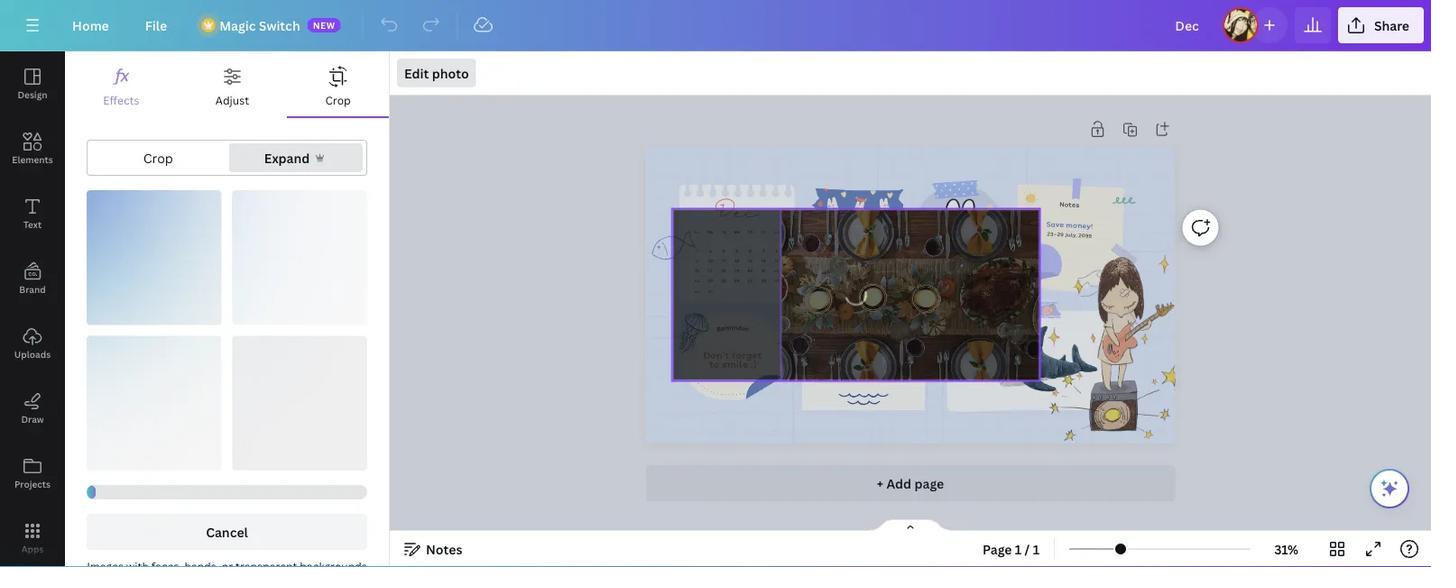 Task type: locate. For each thing, give the bounding box(es) containing it.
this
[[860, 318, 870, 325]]

18
[[722, 268, 726, 274]]

jellyfish doodle line art image
[[666, 310, 716, 359]]

su
[[694, 228, 700, 235]]

design button
[[0, 51, 65, 116]]

29 down 22
[[774, 278, 780, 284]]

0 horizontal spatial 29
[[774, 278, 780, 284]]

9
[[696, 258, 699, 264]]

0 horizontal spatial crop
[[143, 149, 173, 166]]

5
[[736, 247, 739, 254]]

apply
[[823, 277, 837, 284]]

2 horizontal spatial 1
[[1033, 541, 1040, 558]]

tu
[[721, 228, 727, 235]]

text
[[23, 218, 42, 231]]

21
[[761, 268, 766, 274]]

12
[[735, 258, 739, 264]]

Design title text field
[[1161, 7, 1215, 43]]

magic
[[219, 17, 256, 34]]

2
[[696, 247, 699, 254]]

0 vertical spatial apps
[[1019, 322, 1036, 332]]

Expand button
[[229, 143, 363, 172]]

1 horizontal spatial 29
[[1057, 230, 1064, 239]]

side panel tab list
[[0, 51, 65, 568]]

31%
[[1274, 541, 1299, 558]]

dec up we
[[715, 200, 759, 226]]

page 1 / 1
[[983, 541, 1040, 558]]

page
[[983, 541, 1012, 558]]

add
[[887, 475, 912, 492]]

list
[[866, 252, 877, 263]]

1 vertical spatial crop
[[143, 149, 173, 166]]

1 vertical spatial notes
[[426, 541, 462, 558]]

0 vertical spatial dec
[[715, 200, 759, 226]]

friday
[[871, 318, 887, 325]]

0 horizontal spatial to
[[709, 357, 720, 372]]

+
[[877, 475, 884, 492]]

:)
[[751, 357, 757, 372]]

draw
[[21, 413, 44, 425]]

dec left 1,
[[846, 318, 855, 325]]

1 vertical spatial 29
[[774, 278, 780, 284]]

sea waves  icon image
[[839, 394, 889, 405]]

elements button
[[0, 116, 65, 181]]

sea wave linear image
[[1078, 270, 1110, 297]]

notes
[[1060, 199, 1080, 210], [426, 541, 462, 558]]

elements
[[12, 153, 53, 166]]

1 down sa
[[776, 237, 778, 243]]

0 vertical spatial crop
[[325, 92, 351, 107]]

1 horizontal spatial apps
[[1019, 322, 1036, 332]]

1 vertical spatial apps
[[21, 543, 44, 555]]

cute pastel hand drawn doodle line image
[[785, 205, 808, 226]]

fr
[[761, 228, 766, 235]]

1 vertical spatial to
[[709, 357, 720, 372]]

4
[[723, 247, 725, 254]]

to do list
[[846, 252, 877, 263]]

draw button
[[0, 376, 65, 441]]

1 right /
[[1033, 541, 1040, 558]]

0 horizontal spatial apps
[[21, 543, 44, 555]]

save money! 23-29 july, 2099
[[1046, 218, 1094, 240]]

rent
[[823, 318, 834, 325]]

27
[[748, 278, 753, 284]]

1 horizontal spatial crop
[[325, 92, 351, 107]]

0 horizontal spatial notes
[[426, 541, 462, 558]]

crop up expand button
[[325, 92, 351, 107]]

crop down effects button at left
[[143, 149, 173, 166]]

new
[[313, 19, 336, 31]]

0 horizontal spatial 1
[[776, 237, 778, 243]]

23-
[[1047, 230, 1058, 238]]

th
[[748, 228, 753, 235]]

29 inside save money! 23-29 july, 2099
[[1057, 230, 1064, 239]]

1 horizontal spatial dec
[[846, 318, 855, 325]]

crop
[[325, 92, 351, 107], [143, 149, 173, 166]]

smile
[[722, 357, 749, 372]]

20
[[748, 268, 753, 274]]

forget
[[732, 348, 762, 362]]

to right apply
[[838, 277, 843, 284]]

29 left july,
[[1057, 230, 1064, 239]]

file button
[[131, 7, 182, 43]]

24
[[708, 278, 713, 284]]

1 left /
[[1015, 541, 1022, 558]]

14
[[761, 258, 766, 264]]

29
[[1057, 230, 1064, 239], [774, 278, 780, 284]]

31
[[708, 288, 713, 295]]

notes inside notes button
[[426, 541, 462, 558]]

0 vertical spatial 29
[[1057, 230, 1064, 239]]

cancel
[[206, 524, 248, 541]]

expand
[[264, 149, 310, 166]]

1 vertical spatial dec
[[846, 318, 855, 325]]

0 vertical spatial notes
[[1060, 199, 1080, 210]]

switch
[[259, 17, 300, 34]]

6
[[749, 247, 752, 254]]

schools!
[[845, 277, 865, 284]]

8
[[776, 247, 778, 254]]

uploads button
[[0, 311, 65, 376]]

design
[[18, 88, 47, 101]]

eod
[[823, 291, 832, 298]]

to left smile
[[709, 357, 720, 372]]

+ add page button
[[646, 466, 1175, 502]]

30
[[695, 288, 700, 295]]

0 vertical spatial to
[[838, 277, 843, 284]]

dec inside submit design rent due dec 1, this friday
[[846, 318, 855, 325]]

home link
[[58, 7, 123, 43]]

apply to schools! eod form
[[823, 277, 865, 298]]

1 horizontal spatial to
[[838, 277, 843, 284]]

money!
[[1066, 219, 1094, 231]]

submit design rent due dec 1, this friday
[[823, 304, 887, 325]]

7
[[763, 247, 765, 254]]

apps button
[[0, 506, 65, 568]]

share
[[1374, 17, 1410, 34]]

su 9 23 2 16 30 mo
[[694, 228, 714, 295]]

22
[[774, 268, 780, 274]]

form
[[834, 291, 847, 298]]

notes button
[[397, 535, 470, 564]]

17
[[708, 268, 713, 274]]

11
[[722, 258, 726, 264]]



Task type: vqa. For each thing, say whether or not it's contained in the screenshot.
19
yes



Task type: describe. For each thing, give the bounding box(es) containing it.
23
[[695, 278, 700, 284]]

adjust
[[216, 92, 249, 107]]

1,
[[856, 318, 859, 325]]

effects button
[[65, 51, 177, 116]]

july,
[[1065, 231, 1078, 239]]

don't forget to smile :)
[[704, 348, 762, 372]]

+ add page
[[877, 475, 944, 492]]

home
[[72, 17, 109, 34]]

29 inside 10 24 3 17 31 tu 11 25 4 18 we 12 26 5 19 th 13 27 6 20 fr 14 28 7 21 sa 1 15 29 8 22
[[774, 278, 780, 284]]

31% button
[[1257, 535, 1316, 564]]

magic switch
[[219, 17, 300, 34]]

1 inside 10 24 3 17 31 tu 11 25 4 18 we 12 26 5 19 th 13 27 6 20 fr 14 28 7 21 sa 1 15 29 8 22
[[776, 237, 778, 243]]

1 horizontal spatial notes
[[1060, 199, 1080, 210]]

effects
[[103, 92, 139, 107]]

cancel button
[[87, 514, 367, 550]]

to inside apply to schools! eod form
[[838, 277, 843, 284]]

submit
[[823, 304, 840, 311]]

adjust button
[[177, 51, 287, 116]]

26
[[735, 278, 740, 284]]

edit
[[404, 65, 429, 82]]

mo
[[708, 228, 714, 235]]

file
[[145, 17, 167, 34]]

0 horizontal spatial dec
[[715, 200, 759, 226]]

don't
[[704, 348, 730, 362]]

3
[[709, 247, 712, 254]]

15
[[775, 258, 779, 264]]

25
[[721, 278, 727, 284]]

10
[[708, 258, 713, 264]]

canva assistant image
[[1379, 478, 1401, 500]]

10 24 3 17 31 tu 11 25 4 18 we 12 26 5 19 th 13 27 6 20 fr 14 28 7 21 sa 1 15 29 8 22
[[708, 228, 780, 295]]

to
[[846, 252, 854, 263]]

uploads
[[14, 348, 51, 361]]

1 horizontal spatial 1
[[1015, 541, 1022, 558]]

sa
[[774, 228, 780, 235]]

projects
[[14, 478, 51, 490]]

we
[[734, 228, 740, 235]]

13
[[748, 258, 753, 264]]

page
[[915, 475, 944, 492]]

edit photo
[[404, 65, 469, 82]]

brand button
[[0, 246, 65, 311]]

to inside don't forget to smile :)
[[709, 357, 720, 372]]

brand
[[19, 283, 46, 296]]

crop button
[[287, 51, 389, 116]]

2099
[[1079, 231, 1092, 240]]

due
[[835, 318, 845, 325]]

design
[[842, 304, 858, 311]]

Crop button
[[91, 143, 225, 172]]

text button
[[0, 181, 65, 246]]

/
[[1025, 541, 1030, 558]]

edit photo button
[[397, 59, 476, 88]]

do
[[855, 252, 864, 263]]

fish doodle line art. sea life decoration.hand drawn fish. fish chalk line art. image
[[648, 228, 698, 265]]

photo
[[432, 65, 469, 82]]

main menu bar
[[0, 0, 1431, 51]]

28
[[761, 278, 766, 284]]

apps inside button
[[21, 543, 44, 555]]

projects button
[[0, 441, 65, 506]]

16
[[695, 268, 700, 274]]

show pages image
[[867, 519, 954, 533]]

19
[[735, 268, 739, 274]]

save
[[1046, 218, 1065, 230]]

share button
[[1338, 7, 1424, 43]]



